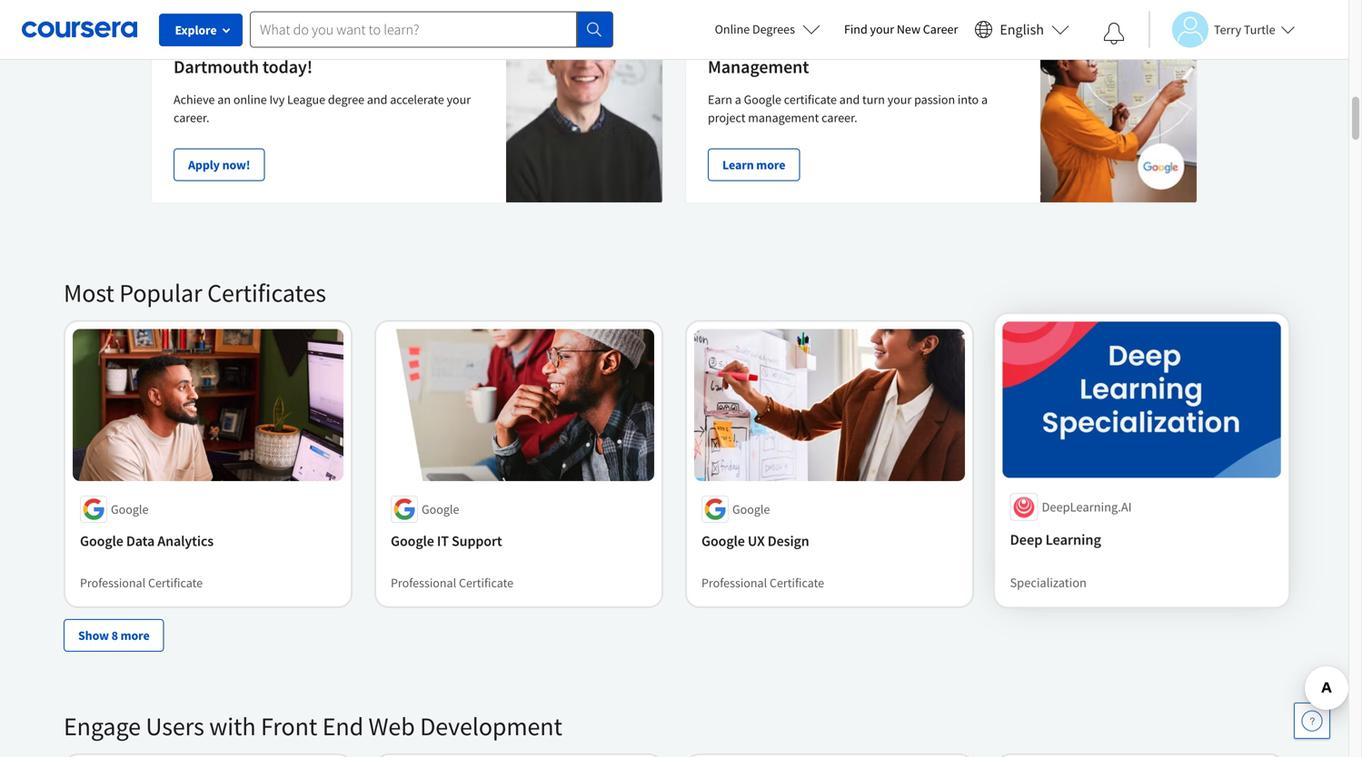 Task type: locate. For each thing, give the bounding box(es) containing it.
google data analytics
[[80, 532, 214, 551]]

1 and from the left
[[367, 91, 388, 107]]

professional certificate down google it support
[[391, 575, 514, 592]]

google
[[744, 91, 782, 107], [111, 502, 148, 518], [422, 502, 459, 518], [732, 502, 770, 518], [80, 532, 123, 551], [391, 532, 434, 551], [702, 532, 745, 551]]

online right an
[[233, 91, 267, 107]]

turtle
[[1244, 21, 1276, 38]]

0 horizontal spatial more
[[120, 628, 150, 644]]

find your new career
[[844, 21, 958, 37]]

google ux design link
[[702, 531, 958, 552]]

a right into on the right top
[[981, 91, 988, 107]]

show notifications image
[[1103, 23, 1125, 45]]

meng
[[322, 30, 365, 52]]

1 certificate from the left
[[148, 575, 203, 592]]

your
[[870, 21, 894, 37], [768, 30, 804, 52], [447, 91, 471, 107], [888, 91, 912, 107]]

0 horizontal spatial career.
[[174, 109, 209, 126]]

career
[[923, 21, 958, 37]]

and left turn
[[840, 91, 860, 107]]

more right learn
[[756, 157, 786, 173]]

apply left now!
[[188, 157, 220, 173]]

1 horizontal spatial online
[[270, 30, 319, 52]]

apply now!
[[188, 157, 250, 173]]

most popular certificates
[[64, 277, 326, 309]]

1 professional certificate from the left
[[80, 575, 203, 592]]

google up the it
[[422, 502, 459, 518]]

certificate for support
[[459, 575, 514, 592]]

certificate down "analytics"
[[148, 575, 203, 592]]

3 professional certificate from the left
[[702, 575, 824, 592]]

professional certificate down ux at the bottom
[[702, 575, 824, 592]]

online
[[270, 30, 319, 52], [233, 91, 267, 107]]

professional down the it
[[391, 575, 456, 592]]

deep learning
[[1010, 531, 1101, 549]]

0 vertical spatial online
[[270, 30, 319, 52]]

professional down data
[[80, 575, 146, 592]]

google left ux at the bottom
[[702, 532, 745, 551]]

1 horizontal spatial professional
[[391, 575, 456, 592]]

0 vertical spatial apply
[[174, 30, 218, 52]]

more
[[756, 157, 786, 173], [120, 628, 150, 644]]

1 horizontal spatial career.
[[822, 109, 858, 126]]

project
[[878, 30, 933, 52]]

0 horizontal spatial professional
[[80, 575, 146, 592]]

professional certificate down data
[[80, 575, 203, 592]]

specialization
[[1010, 575, 1087, 592]]

online degrees
[[715, 21, 795, 37]]

launch
[[708, 30, 765, 52]]

to
[[221, 30, 237, 52]]

data
[[126, 532, 155, 551]]

1 horizontal spatial certificate
[[459, 575, 514, 592]]

most popular certificates collection element
[[53, 247, 1296, 681]]

dartmouth down the to
[[174, 55, 259, 78]]

professional certificate
[[80, 575, 203, 592], [391, 575, 514, 592], [702, 575, 824, 592]]

google it support
[[391, 532, 502, 551]]

google up the management
[[744, 91, 782, 107]]

1 horizontal spatial more
[[756, 157, 786, 173]]

0 horizontal spatial online
[[233, 91, 267, 107]]

1 career. from the left
[[174, 109, 209, 126]]

1 horizontal spatial a
[[981, 91, 988, 107]]

learning
[[1046, 531, 1101, 549]]

the
[[241, 30, 266, 52]]

college
[[246, 3, 293, 21]]

2 career. from the left
[[822, 109, 858, 126]]

certificate down design
[[770, 575, 824, 592]]

2 horizontal spatial professional
[[702, 575, 767, 592]]

professional for data
[[80, 575, 146, 592]]

apply
[[174, 30, 218, 52], [188, 157, 220, 173]]

google up data
[[111, 502, 148, 518]]

professional
[[80, 575, 146, 592], [391, 575, 456, 592], [702, 575, 767, 592]]

google left data
[[80, 532, 123, 551]]

2 dartmouth from the top
[[174, 55, 259, 78]]

google left the it
[[391, 532, 434, 551]]

2 horizontal spatial professional certificate
[[702, 575, 824, 592]]

ux
[[748, 532, 765, 551]]

0 horizontal spatial and
[[367, 91, 388, 107]]

2 professional from the left
[[391, 575, 456, 592]]

engage
[[64, 711, 141, 743]]

1 horizontal spatial professional certificate
[[391, 575, 514, 592]]

in
[[860, 30, 874, 52]]

design
[[768, 532, 809, 551]]

0 horizontal spatial certificate
[[148, 575, 203, 592]]

None search field
[[250, 11, 613, 48]]

dartmouth college apply to the online meng from dartmouth today!
[[174, 3, 406, 78]]

1 vertical spatial online
[[233, 91, 267, 107]]

apply left the to
[[174, 30, 218, 52]]

show 8 more
[[78, 628, 150, 644]]

certificates
[[207, 277, 326, 309]]

0 vertical spatial dartmouth
[[174, 3, 244, 21]]

learn
[[722, 157, 754, 173]]

with
[[209, 711, 256, 743]]

apply now! link
[[174, 148, 265, 181]]

more right 8
[[120, 628, 150, 644]]

and right degree
[[367, 91, 388, 107]]

2 and from the left
[[840, 91, 860, 107]]

online up today!
[[270, 30, 319, 52]]

2 a from the left
[[981, 91, 988, 107]]

1 vertical spatial apply
[[188, 157, 220, 173]]

english button
[[967, 0, 1077, 59]]

and
[[367, 91, 388, 107], [840, 91, 860, 107]]

1 professional from the left
[[80, 575, 146, 592]]

analytics
[[157, 532, 214, 551]]

google up google ux design
[[732, 502, 770, 518]]

certificate down support
[[459, 575, 514, 592]]

find
[[844, 21, 868, 37]]

google ux design
[[702, 532, 809, 551]]

0 horizontal spatial professional certificate
[[80, 575, 203, 592]]

1 horizontal spatial and
[[840, 91, 860, 107]]

achieve
[[174, 91, 215, 107]]

explore button
[[159, 14, 243, 46]]

3 professional from the left
[[702, 575, 767, 592]]

career. down certificate on the right top
[[822, 109, 858, 126]]

online inside dartmouth college apply to the online meng from dartmouth today!
[[270, 30, 319, 52]]

and inside earn a google certificate and turn your passion into a project management career.
[[840, 91, 860, 107]]

professional down google ux design
[[702, 575, 767, 592]]

most
[[64, 277, 114, 309]]

web
[[369, 711, 415, 743]]

career.
[[174, 109, 209, 126], [822, 109, 858, 126]]

a
[[735, 91, 741, 107], [981, 91, 988, 107]]

new
[[897, 21, 921, 37]]

2 horizontal spatial certificate
[[770, 575, 824, 592]]

terry turtle button
[[1149, 11, 1295, 48]]

dartmouth up explore
[[174, 3, 244, 21]]

certificate
[[148, 575, 203, 592], [459, 575, 514, 592], [770, 575, 824, 592]]

1 vertical spatial dartmouth
[[174, 55, 259, 78]]

end
[[322, 711, 364, 743]]

into
[[958, 91, 979, 107]]

2 certificate from the left
[[459, 575, 514, 592]]

a right earn
[[735, 91, 741, 107]]

professional for ux
[[702, 575, 767, 592]]

1 vertical spatial more
[[120, 628, 150, 644]]

development
[[420, 711, 562, 743]]

2 professional certificate from the left
[[391, 575, 514, 592]]

earn
[[708, 91, 732, 107]]

certificate
[[784, 91, 837, 107]]

career. inside earn a google certificate and turn your passion into a project management career.
[[822, 109, 858, 126]]

dartmouth
[[174, 3, 244, 21], [174, 55, 259, 78]]

3 certificate from the left
[[770, 575, 824, 592]]

career. inside "achieve an online ivy league degree and accelerate your career."
[[174, 109, 209, 126]]

career. down achieve
[[174, 109, 209, 126]]

0 horizontal spatial a
[[735, 91, 741, 107]]



Task type: describe. For each thing, give the bounding box(es) containing it.
from
[[368, 30, 406, 52]]

today!
[[262, 55, 313, 78]]

deep
[[1010, 531, 1043, 549]]

accelerate
[[390, 91, 444, 107]]

apply inside dartmouth college apply to the online meng from dartmouth today!
[[174, 30, 218, 52]]

your inside earn a google certificate and turn your passion into a project management career.
[[888, 91, 912, 107]]

users
[[146, 711, 204, 743]]

find your new career link
[[835, 18, 967, 41]]

learn more
[[722, 157, 786, 173]]

show 8 more button
[[64, 620, 164, 652]]

google it support link
[[391, 531, 647, 552]]

show
[[78, 628, 109, 644]]

support
[[452, 532, 502, 551]]

your inside launch your career in project management
[[768, 30, 804, 52]]

career
[[807, 30, 856, 52]]

deep learning link
[[1010, 529, 1274, 551]]

degree
[[328, 91, 365, 107]]

0 vertical spatial more
[[756, 157, 786, 173]]

professional certificate for data
[[80, 575, 203, 592]]

launch your career in project management
[[708, 30, 933, 78]]

your inside "achieve an online ivy league degree and accelerate your career."
[[447, 91, 471, 107]]

ivy
[[269, 91, 285, 107]]

it
[[437, 532, 449, 551]]

professional certificate for ux
[[702, 575, 824, 592]]

project
[[708, 109, 746, 126]]

league
[[287, 91, 325, 107]]

management
[[748, 109, 819, 126]]

more inside button
[[120, 628, 150, 644]]

terry turtle
[[1214, 21, 1276, 38]]

turn
[[862, 91, 885, 107]]

online
[[715, 21, 750, 37]]

english
[[1000, 20, 1044, 39]]

certificate for analytics
[[148, 575, 203, 592]]

help center image
[[1301, 711, 1323, 732]]

8
[[111, 628, 118, 644]]

passion
[[914, 91, 955, 107]]

launch your career in project management link
[[708, 30, 933, 78]]

apply inside apply now! link
[[188, 157, 220, 173]]

learn more link
[[708, 148, 800, 181]]

certificate for design
[[770, 575, 824, 592]]

achieve an online ivy league degree and accelerate your career.
[[174, 91, 471, 126]]

1 dartmouth from the top
[[174, 3, 244, 21]]

online degrees button
[[700, 9, 835, 49]]

front
[[261, 711, 317, 743]]

deeplearning.ai
[[1042, 499, 1132, 516]]

What do you want to learn? text field
[[250, 11, 577, 48]]

management
[[708, 55, 809, 78]]

google data analytics link
[[80, 531, 336, 552]]

engage users with front end web development
[[64, 711, 562, 743]]

professional for it
[[391, 575, 456, 592]]

online inside "achieve an online ivy league degree and accelerate your career."
[[233, 91, 267, 107]]

apply to the online meng from dartmouth today! link
[[174, 30, 406, 78]]

popular
[[119, 277, 202, 309]]

google inside earn a google certificate and turn your passion into a project management career.
[[744, 91, 782, 107]]

now!
[[222, 157, 250, 173]]

earn a google certificate and turn your passion into a project management career.
[[708, 91, 988, 126]]

1 a from the left
[[735, 91, 741, 107]]

degrees
[[752, 21, 795, 37]]

terry
[[1214, 21, 1242, 38]]

and inside "achieve an online ivy league degree and accelerate your career."
[[367, 91, 388, 107]]

an
[[217, 91, 231, 107]]

explore
[[175, 22, 217, 38]]

coursera image
[[22, 15, 137, 44]]

professional certificate for it
[[391, 575, 514, 592]]

engage users with front end web development collection element
[[53, 681, 1296, 758]]



Task type: vqa. For each thing, say whether or not it's contained in the screenshot.


